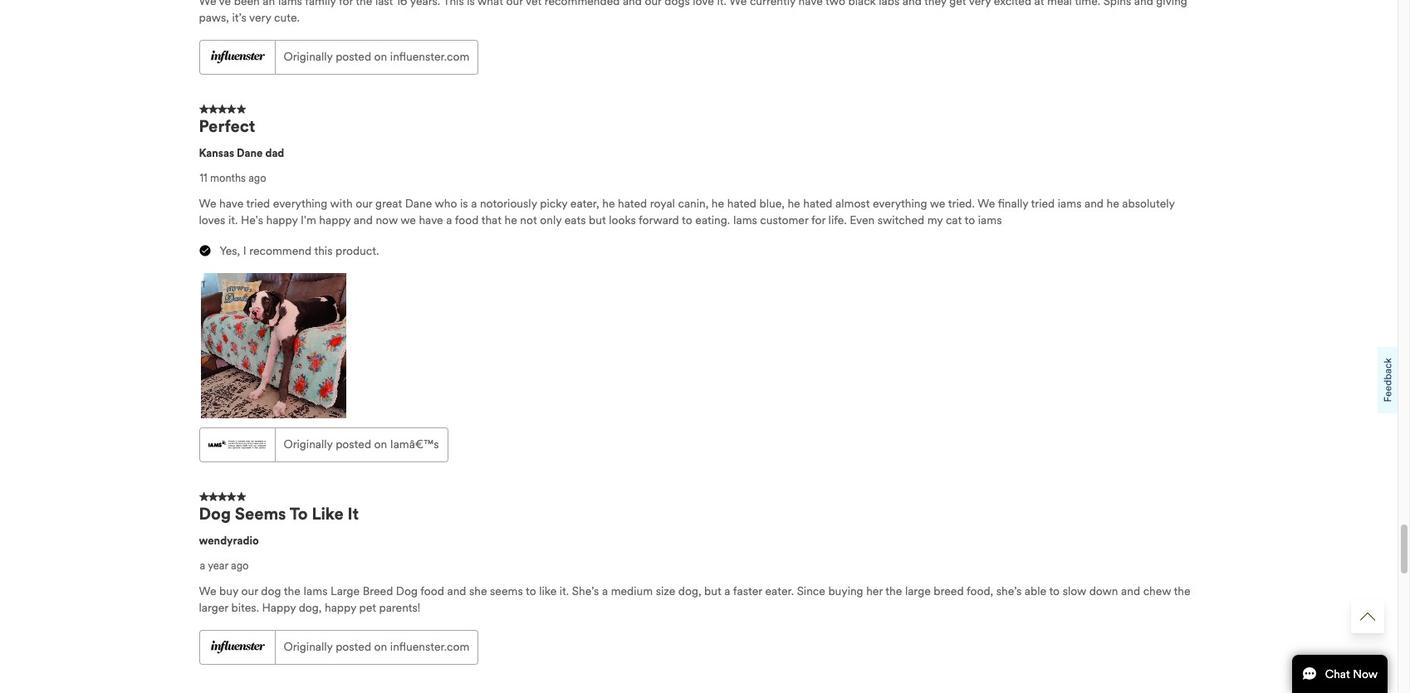 Task type: describe. For each thing, give the bounding box(es) containing it.
he's
[[241, 213, 263, 227]]

like
[[312, 504, 344, 524]]

a year ago
[[200, 559, 249, 573]]

that
[[481, 213, 502, 227]]

seems
[[235, 504, 286, 524]]

eater.
[[765, 584, 794, 598]]

influenster.com for years.
[[390, 49, 469, 64]]

0 vertical spatial dog
[[199, 504, 231, 524]]

we have tried everything with our great dane who is a notoriously picky eater, he hated royal canin, he hated blue, he hated almost everything we tried. we finally tried iams and he absolutely loves it. he's happy i'm happy and now we have a food that he not only eats but looks forward to eating. iams customer for life. even switched my cat to iams
[[199, 196, 1175, 227]]

down
[[1089, 584, 1118, 598]]

our left vet
[[506, 0, 523, 8]]

3 hated from the left
[[803, 196, 832, 211]]

food,
[[967, 584, 993, 598]]

we inside we've been an iams family for the last 16 years. this is what our vet recommended and our dogs love it. we currently have two black labs and they get very excited at meal time. spins and giving paws, it's very cute.
[[729, 0, 747, 8]]

two
[[825, 0, 845, 8]]

recommend
[[249, 244, 312, 258]]

he up eating.
[[712, 196, 724, 211]]

to
[[290, 504, 308, 524]]

like
[[539, 584, 557, 598]]

it. inside the we buy our dog the iams large breed dog food and she seems to like it. she's a medium size dog, but a faster eater. since buying her the large breed food, she's able to slow down and chew the larger bites. happy dog, happy pet parents!
[[560, 584, 569, 598]]

and right "labs"
[[903, 0, 922, 8]]

yes,
[[220, 244, 240, 258]]

2 originally from the top
[[284, 437, 333, 451]]

who
[[435, 196, 457, 211]]

seems
[[490, 584, 523, 598]]

parents!
[[379, 601, 420, 615]]

1 horizontal spatial dog,
[[678, 584, 701, 598]]

year
[[208, 559, 228, 573]]

dog inside the we buy our dog the iams large breed dog food and she seems to like it. she's a medium size dog, but a faster eater. since buying her the large breed food, she's able to slow down and chew the larger bites. happy dog, happy pet parents!
[[396, 584, 418, 598]]

16
[[396, 0, 407, 8]]

happy left 'i'm'
[[266, 213, 298, 227]]

scroll to top image
[[1360, 610, 1375, 624]]

able
[[1025, 584, 1046, 598]]

1 horizontal spatial iams
[[1058, 196, 1082, 211]]

been
[[234, 0, 260, 8]]

currently
[[750, 0, 796, 8]]

we inside the we buy our dog the iams large breed dog food and she seems to like it. she's a medium size dog, but a faster eater. since buying her the large breed food, she's able to slow down and chew the larger bites. happy dog, happy pet parents!
[[199, 584, 216, 598]]

originally posted on influenster.com for breed
[[284, 640, 469, 654]]

to down canin,
[[682, 213, 692, 227]]

2 tried from the left
[[1031, 196, 1055, 211]]

meal
[[1047, 0, 1072, 8]]

forward
[[639, 213, 679, 227]]

11 months ago
[[200, 172, 266, 185]]

tried.
[[948, 196, 975, 211]]

1 horizontal spatial very
[[969, 0, 991, 8]]

posted for the
[[336, 49, 371, 64]]

large
[[330, 584, 360, 598]]

labs
[[879, 0, 900, 8]]

our inside the we buy our dog the iams large breed dog food and she seems to like it. she's a medium size dog, but a faster eater. since buying her the large breed food, she's able to slow down and chew the larger bites. happy dog, happy pet parents!
[[241, 584, 258, 598]]

iams inside we've been an iams family for the last 16 years. this is what our vet recommended and our dogs love it. we currently have two black labs and they get very excited at meal time. spins and giving paws, it's very cute.
[[278, 0, 302, 8]]

breed
[[363, 584, 393, 598]]

we've been an iams family for the last 16 years. this is what our vet recommended and our dogs love it. we currently have two black labs and they get very excited at meal time. spins and giving paws, it's very cute.
[[199, 0, 1187, 25]]

1 vertical spatial we
[[400, 213, 416, 227]]

he up customer
[[788, 196, 800, 211]]

a left faster
[[724, 584, 730, 598]]

vet
[[526, 0, 542, 8]]

this
[[314, 244, 333, 258]]

switched
[[878, 213, 924, 227]]

eating.
[[695, 213, 730, 227]]

originally for the
[[284, 640, 333, 654]]

canin,
[[678, 196, 709, 211]]

time.
[[1075, 0, 1100, 8]]

even
[[850, 213, 875, 227]]

food inside the we buy our dog the iams large breed dog food and she seems to like it. she's a medium size dog, but a faster eater. since buying her the large breed food, she's able to slow down and chew the larger bites. happy dog, happy pet parents!
[[420, 584, 444, 598]]

life.
[[828, 213, 847, 227]]

pet
[[359, 601, 376, 615]]

for inside we've been an iams family for the last 16 years. this is what our vet recommended and our dogs love it. we currently have two black labs and they get very excited at meal time. spins and giving paws, it's very cute.
[[339, 0, 353, 8]]

is inside we've been an iams family for the last 16 years. this is what our vet recommended and our dogs love it. we currently have two black labs and they get very excited at meal time. spins and giving paws, it's very cute.
[[467, 0, 475, 8]]

size
[[656, 584, 675, 598]]

buying
[[828, 584, 863, 598]]

2 everything from the left
[[873, 196, 927, 211]]

large
[[905, 584, 931, 598]]

the inside we've been an iams family for the last 16 years. this is what our vet recommended and our dogs love it. we currently have two black labs and they get very excited at meal time. spins and giving paws, it's very cute.
[[356, 0, 372, 8]]

a left year
[[200, 559, 205, 573]]

family
[[305, 0, 336, 8]]

recommended
[[545, 0, 620, 8]]

on for last
[[374, 49, 387, 64]]

months
[[210, 172, 246, 185]]

cute.
[[274, 10, 300, 25]]

blue,
[[759, 196, 785, 211]]

not
[[520, 213, 537, 227]]

styled arrow button link
[[1351, 600, 1384, 634]]

2 posted from the top
[[336, 437, 371, 451]]

to right 'cat' at the top right of page
[[965, 213, 975, 227]]

we up loves
[[199, 196, 216, 211]]

on for breed
[[374, 640, 387, 654]]

yes, i recommend this product.
[[220, 244, 379, 258]]

dogs
[[665, 0, 690, 8]]

happy
[[262, 601, 296, 615]]

ago for perfect
[[248, 172, 266, 185]]

only
[[540, 213, 561, 227]]

love
[[693, 0, 714, 8]]

is inside we have tried everything with our great dane who is a notoriously picky eater, he hated royal canin, he hated blue, he hated almost everything we tried. we finally tried iams and he absolutely loves it. he's happy i'm happy and now we have a food that he not only eats but looks forward to eating. iams customer for life. even switched my cat to iams
[[460, 196, 468, 211]]

now
[[376, 213, 398, 227]]

get
[[949, 0, 966, 8]]

this
[[443, 0, 464, 8]]

it. inside we have tried everything with our great dane who is a notoriously picky eater, he hated royal canin, he hated blue, he hated almost everything we tried. we finally tried iams and he absolutely loves it. he's happy i'm happy and now we have a food that he not only eats but looks forward to eating. iams customer for life. even switched my cat to iams
[[228, 213, 238, 227]]

eater,
[[570, 196, 599, 211]]

product.
[[335, 244, 379, 258]]

dog
[[261, 584, 281, 598]]

at
[[1034, 0, 1044, 8]]

1 tried from the left
[[246, 196, 270, 211]]

loves
[[199, 213, 225, 227]]

to left like
[[526, 584, 536, 598]]

what
[[478, 0, 503, 8]]

1 everything from the left
[[273, 196, 327, 211]]

iams inside the we buy our dog the iams large breed dog food and she seems to like it. she's a medium size dog, but a faster eater. since buying her the large breed food, she's able to slow down and chew the larger bites. happy dog, happy pet parents!
[[303, 584, 328, 598]]



Task type: locate. For each thing, give the bounding box(es) containing it.
1 horizontal spatial food
[[455, 213, 479, 227]]

2 horizontal spatial have
[[798, 0, 823, 8]]

excited
[[994, 0, 1031, 8]]

they
[[924, 0, 947, 8]]

iams
[[1058, 196, 1082, 211], [978, 213, 1002, 227]]

she's
[[996, 584, 1022, 598]]

she
[[469, 584, 487, 598]]

is
[[467, 0, 475, 8], [460, 196, 468, 211]]

everything up 'i'm'
[[273, 196, 327, 211]]

2 vertical spatial have
[[419, 213, 443, 227]]

our left dogs
[[645, 0, 662, 8]]

a down "who"
[[446, 213, 452, 227]]

originally down cute. on the top of page
[[284, 49, 333, 64]]

food inside we have tried everything with our great dane who is a notoriously picky eater, he hated royal canin, he hated blue, he hated almost everything we tried. we finally tried iams and he absolutely loves it. he's happy i'm happy and now we have a food that he not only eats but looks forward to eating. iams customer for life. even switched my cat to iams
[[455, 213, 479, 227]]

customer
[[760, 213, 808, 227]]

0 vertical spatial posted
[[336, 49, 371, 64]]

we
[[729, 0, 747, 8], [199, 196, 216, 211], [978, 196, 995, 211], [199, 584, 216, 598]]

originally posted on influenster.com down last
[[284, 49, 469, 64]]

0 horizontal spatial but
[[589, 213, 606, 227]]

0 horizontal spatial iams
[[278, 0, 302, 8]]

have
[[798, 0, 823, 8], [219, 196, 244, 211], [419, 213, 443, 227]]

1 vertical spatial on
[[374, 437, 387, 451]]

our up bites.
[[241, 584, 258, 598]]

0 horizontal spatial dog
[[199, 504, 231, 524]]

but down eater,
[[589, 213, 606, 227]]

hated left blue,
[[727, 196, 756, 211]]

she's
[[572, 584, 599, 598]]

for left life.
[[811, 213, 825, 227]]

medium
[[611, 584, 653, 598]]

0 horizontal spatial it.
[[228, 213, 238, 227]]

is right "who"
[[460, 196, 468, 211]]

breed
[[934, 584, 964, 598]]

a right she's
[[602, 584, 608, 598]]

1 vertical spatial ago
[[231, 559, 249, 573]]

0 horizontal spatial tried
[[246, 196, 270, 211]]

originally posted on influenster.com for last
[[284, 49, 469, 64]]

originally up to on the left bottom of page
[[284, 437, 333, 451]]

i'm
[[301, 213, 316, 227]]

0 vertical spatial iams
[[1058, 196, 1082, 211]]

finally
[[998, 196, 1028, 211]]

0 horizontal spatial we
[[400, 213, 416, 227]]

11
[[200, 172, 207, 185]]

our
[[506, 0, 523, 8], [645, 0, 662, 8], [356, 196, 372, 211], [241, 584, 258, 598]]

and right spins
[[1134, 0, 1153, 8]]

tried up he's
[[246, 196, 270, 211]]

0 vertical spatial originally
[[284, 49, 333, 64]]

dog, right size
[[678, 584, 701, 598]]

2 on from the top
[[374, 437, 387, 451]]

we right tried.
[[978, 196, 995, 211]]

dane
[[405, 196, 432, 211]]

2 vertical spatial posted
[[336, 640, 371, 654]]

1 vertical spatial dog,
[[299, 601, 322, 615]]

and left "she"
[[447, 584, 466, 598]]

the right dog
[[284, 584, 300, 598]]

the right the her
[[886, 584, 902, 598]]

0 horizontal spatial hated
[[618, 196, 647, 211]]

is right this on the top left of page
[[467, 0, 475, 8]]

and left now
[[354, 213, 373, 227]]

1 vertical spatial but
[[704, 584, 721, 598]]

for inside we have tried everything with our great dane who is a notoriously picky eater, he hated royal canin, he hated blue, he hated almost everything we tried. we finally tried iams and he absolutely loves it. he's happy i'm happy and now we have a food that he not only eats but looks forward to eating. iams customer for life. even switched my cat to iams
[[811, 213, 825, 227]]

0 vertical spatial originally posted on influenster.com
[[284, 49, 469, 64]]

but inside we have tried everything with our great dane who is a notoriously picky eater, he hated royal canin, he hated blue, he hated almost everything we tried. we finally tried iams and he absolutely loves it. he's happy i'm happy and now we have a food that he not only eats but looks forward to eating. iams customer for life. even switched my cat to iams
[[589, 213, 606, 227]]

ago right months
[[248, 172, 266, 185]]

1 vertical spatial iams
[[733, 213, 757, 227]]

1 vertical spatial iams
[[978, 213, 1002, 227]]

but inside the we buy our dog the iams large breed dog food and she seems to like it. she's a medium size dog, but a faster eater. since buying her the large breed food, she's able to slow down and chew the larger bites. happy dog, happy pet parents!
[[704, 584, 721, 598]]

2 vertical spatial originally
[[284, 640, 333, 654]]

i
[[243, 244, 246, 258]]

he left absolutely
[[1107, 196, 1119, 211]]

2 hated from the left
[[727, 196, 756, 211]]

1 horizontal spatial tried
[[1031, 196, 1055, 211]]

1 vertical spatial food
[[420, 584, 444, 598]]

iams left large
[[303, 584, 328, 598]]

ago right year
[[231, 559, 249, 573]]

everything up switched
[[873, 196, 927, 211]]

posted down family
[[336, 49, 371, 64]]

it. left he's
[[228, 213, 238, 227]]

hated
[[618, 196, 647, 211], [727, 196, 756, 211], [803, 196, 832, 211]]

iams up cute. on the top of page
[[278, 0, 302, 8]]

0 vertical spatial iams
[[278, 0, 302, 8]]

1 originally from the top
[[284, 49, 333, 64]]

a
[[471, 196, 477, 211], [446, 213, 452, 227], [200, 559, 205, 573], [602, 584, 608, 598], [724, 584, 730, 598]]

and
[[623, 0, 642, 8], [903, 0, 922, 8], [1134, 0, 1153, 8], [1084, 196, 1104, 211], [354, 213, 373, 227], [447, 584, 466, 598], [1121, 584, 1140, 598]]

cat
[[946, 213, 962, 227]]

on down last
[[374, 49, 387, 64]]

1 vertical spatial it.
[[228, 213, 238, 227]]

0 vertical spatial on
[[374, 49, 387, 64]]

2 vertical spatial iams
[[303, 584, 328, 598]]

we buy our dog the iams large breed dog food and she seems to like it. she's a medium size dog, but a faster eater. since buying her the large breed food, she's able to slow down and chew the larger bites. happy dog, happy pet parents!
[[199, 584, 1190, 615]]

a right "who"
[[471, 196, 477, 211]]

0 vertical spatial influenster.com
[[390, 49, 469, 64]]

my
[[927, 213, 943, 227]]

ago for dog seems to like it
[[231, 559, 249, 573]]

influenster.com down years.
[[390, 49, 469, 64]]

we down dane
[[400, 213, 416, 227]]

food left that
[[455, 213, 479, 227]]

to right able at the bottom right
[[1049, 584, 1060, 598]]

influenster.com down parents!
[[390, 640, 469, 654]]

2 horizontal spatial iams
[[733, 213, 757, 227]]

and left absolutely
[[1084, 196, 1104, 211]]

tried
[[246, 196, 270, 211], [1031, 196, 1055, 211]]

originally for family
[[284, 49, 333, 64]]

1 influenster.com from the top
[[390, 49, 469, 64]]

1 horizontal spatial everything
[[873, 196, 927, 211]]

black
[[848, 0, 876, 8]]

royal
[[650, 196, 675, 211]]

1 vertical spatial posted
[[336, 437, 371, 451]]

0 vertical spatial have
[[798, 0, 823, 8]]

we've
[[199, 0, 231, 8]]

dog
[[199, 504, 231, 524], [396, 584, 418, 598]]

1 vertical spatial for
[[811, 213, 825, 227]]

and left dogs
[[623, 0, 642, 8]]

1 vertical spatial originally
[[284, 437, 333, 451]]

posted for large
[[336, 640, 371, 654]]

1 horizontal spatial we
[[930, 196, 945, 211]]

dog seems to like it
[[199, 504, 359, 524]]

3 originally from the top
[[284, 640, 333, 654]]

an
[[263, 0, 275, 8]]

2 horizontal spatial hated
[[803, 196, 832, 211]]

posted left "iamâ€™s"
[[336, 437, 371, 451]]

buy
[[219, 584, 238, 598]]

he down notoriously
[[505, 213, 517, 227]]

0 vertical spatial for
[[339, 0, 353, 8]]

dog left seems
[[199, 504, 231, 524]]

0 horizontal spatial everything
[[273, 196, 327, 211]]

3 posted from the top
[[336, 640, 371, 654]]

notoriously
[[480, 196, 537, 211]]

1 horizontal spatial but
[[704, 584, 721, 598]]

originally down happy
[[284, 640, 333, 654]]

we left currently
[[729, 0, 747, 8]]

tried right finally
[[1031, 196, 1055, 211]]

0 vertical spatial very
[[969, 0, 991, 8]]

very right get
[[969, 0, 991, 8]]

posted down pet
[[336, 640, 371, 654]]

slow
[[1063, 584, 1086, 598]]

0 vertical spatial but
[[589, 213, 606, 227]]

0 vertical spatial it.
[[717, 0, 726, 8]]

on left "iamâ€™s"
[[374, 437, 387, 451]]

the left last
[[356, 0, 372, 8]]

1 vertical spatial have
[[219, 196, 244, 211]]

happy down "with"
[[319, 213, 351, 227]]

2 horizontal spatial it.
[[717, 0, 726, 8]]

2 originally posted on influenster.com from the top
[[284, 640, 469, 654]]

we up larger
[[199, 584, 216, 598]]

0 horizontal spatial very
[[249, 10, 271, 25]]

paws,
[[199, 10, 229, 25]]

the right chew
[[1174, 584, 1190, 598]]

1 horizontal spatial it.
[[560, 584, 569, 598]]

0 horizontal spatial for
[[339, 0, 353, 8]]

he
[[602, 196, 615, 211], [712, 196, 724, 211], [788, 196, 800, 211], [1107, 196, 1119, 211], [505, 213, 517, 227]]

have down dane
[[419, 213, 443, 227]]

absolutely
[[1122, 196, 1175, 211]]

iams right eating.
[[733, 213, 757, 227]]

1 on from the top
[[374, 49, 387, 64]]

0 vertical spatial dog,
[[678, 584, 701, 598]]

on down pet
[[374, 640, 387, 654]]

it's
[[232, 10, 246, 25]]

happy down large
[[325, 601, 356, 615]]

and left chew
[[1121, 584, 1140, 598]]

2 vertical spatial on
[[374, 640, 387, 654]]

1 vertical spatial very
[[249, 10, 271, 25]]

have inside we've been an iams family for the last 16 years. this is what our vet recommended and our dogs love it. we currently have two black labs and they get very excited at meal time. spins and giving paws, it's very cute.
[[798, 0, 823, 8]]

spins
[[1103, 0, 1131, 8]]

bites.
[[231, 601, 259, 615]]

last
[[375, 0, 393, 8]]

2 vertical spatial it.
[[560, 584, 569, 598]]

1 vertical spatial dog
[[396, 584, 418, 598]]

originally posted on influenster.com
[[284, 49, 469, 64], [284, 640, 469, 654]]

0 horizontal spatial food
[[420, 584, 444, 598]]

for right family
[[339, 0, 353, 8]]

picky
[[540, 196, 567, 211]]

1 horizontal spatial have
[[419, 213, 443, 227]]

1 posted from the top
[[336, 49, 371, 64]]

hated up looks
[[618, 196, 647, 211]]

it
[[347, 504, 359, 524]]

our inside we have tried everything with our great dane who is a notoriously picky eater, he hated royal canin, he hated blue, he hated almost everything we tried. we finally tried iams and he absolutely loves it. he's happy i'm happy and now we have a food that he not only eats but looks forward to eating. iams customer for life. even switched my cat to iams
[[356, 196, 372, 211]]

1 horizontal spatial hated
[[727, 196, 756, 211]]

have left the two
[[798, 0, 823, 8]]

years.
[[410, 0, 440, 8]]

to
[[682, 213, 692, 227], [965, 213, 975, 227], [526, 584, 536, 598], [1049, 584, 1060, 598]]

happy inside the we buy our dog the iams large breed dog food and she seems to like it. she's a medium size dog, but a faster eater. since buying her the large breed food, she's able to slow down and chew the larger bites. happy dog, happy pet parents!
[[325, 601, 356, 615]]

0 horizontal spatial dog,
[[299, 601, 322, 615]]

iams right finally
[[1058, 196, 1082, 211]]

0 vertical spatial we
[[930, 196, 945, 211]]

originally posted on iamâ€™s
[[284, 437, 439, 451]]

have down 11 months ago
[[219, 196, 244, 211]]

our right "with"
[[356, 196, 372, 211]]

it. right like
[[560, 584, 569, 598]]

perfect
[[199, 116, 255, 137]]

1 horizontal spatial for
[[811, 213, 825, 227]]

0 horizontal spatial have
[[219, 196, 244, 211]]

1 hated from the left
[[618, 196, 647, 211]]

on
[[374, 49, 387, 64], [374, 437, 387, 451], [374, 640, 387, 654]]

eats
[[564, 213, 586, 227]]

since
[[797, 584, 825, 598]]

with
[[330, 196, 353, 211]]

food left "she"
[[420, 584, 444, 598]]

1 originally posted on influenster.com from the top
[[284, 49, 469, 64]]

he up looks
[[602, 196, 615, 211]]

dog, right happy
[[299, 601, 322, 615]]

looks
[[609, 213, 636, 227]]

iams inside we have tried everything with our great dane who is a notoriously picky eater, he hated royal canin, he hated blue, he hated almost everything we tried. we finally tried iams and he absolutely loves it. he's happy i'm happy and now we have a food that he not only eats but looks forward to eating. iams customer for life. even switched my cat to iams
[[733, 213, 757, 227]]

giving
[[1156, 0, 1187, 8]]

it.
[[717, 0, 726, 8], [228, 213, 238, 227], [560, 584, 569, 598]]

2 influenster.com from the top
[[390, 640, 469, 654]]

hated up life.
[[803, 196, 832, 211]]

0 vertical spatial ago
[[248, 172, 266, 185]]

iamâ€™s
[[390, 437, 439, 451]]

1 vertical spatial originally posted on influenster.com
[[284, 640, 469, 654]]

great
[[375, 196, 402, 211]]

very down 'an' at left
[[249, 10, 271, 25]]

iams down finally
[[978, 213, 1002, 227]]

originally posted on influenster.com down pet
[[284, 640, 469, 654]]

ago
[[248, 172, 266, 185], [231, 559, 249, 573]]

0 vertical spatial is
[[467, 0, 475, 8]]

1 vertical spatial is
[[460, 196, 468, 211]]

it. right love
[[717, 0, 726, 8]]

0 vertical spatial food
[[455, 213, 479, 227]]

we up my
[[930, 196, 945, 211]]

but left faster
[[704, 584, 721, 598]]

influenster.com for food
[[390, 640, 469, 654]]

1 horizontal spatial iams
[[303, 584, 328, 598]]

0 horizontal spatial iams
[[978, 213, 1002, 227]]

her
[[866, 584, 883, 598]]

1 vertical spatial influenster.com
[[390, 640, 469, 654]]

dog up parents!
[[396, 584, 418, 598]]

1 horizontal spatial dog
[[396, 584, 418, 598]]

larger
[[199, 601, 228, 615]]

it. inside we've been an iams family for the last 16 years. this is what our vet recommended and our dogs love it. we currently have two black labs and they get very excited at meal time. spins and giving paws, it's very cute.
[[717, 0, 726, 8]]

3 on from the top
[[374, 640, 387, 654]]

very
[[969, 0, 991, 8], [249, 10, 271, 25]]



Task type: vqa. For each thing, say whether or not it's contained in the screenshot.
Download Our App
no



